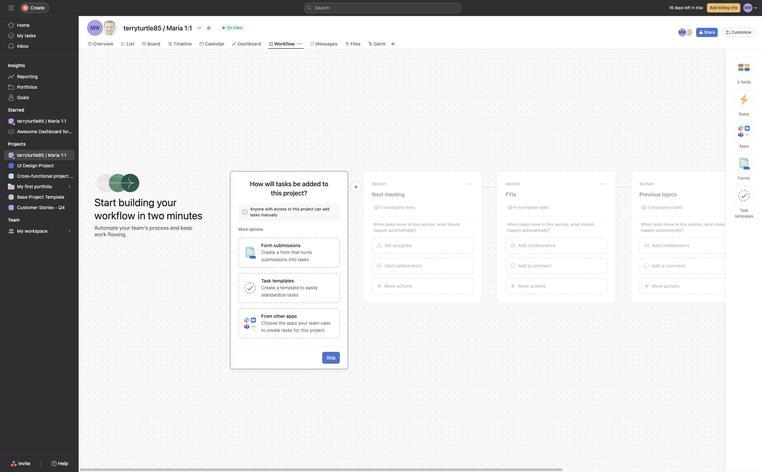 Task type: describe. For each thing, give the bounding box(es) containing it.
board
[[147, 41, 160, 47]]

1 horizontal spatial mw
[[679, 30, 686, 35]]

overview
[[93, 41, 113, 47]]

q4
[[58, 205, 65, 210]]

awesome dashboard for new project link
[[4, 127, 96, 137]]

plan
[[70, 173, 79, 179]]

section, for previous topics
[[688, 222, 704, 227]]

customer stories - q4
[[17, 205, 65, 210]]

awesome
[[17, 129, 37, 134]]

add for add collaborators button related to fyis
[[518, 243, 527, 248]]

overview link
[[88, 40, 113, 48]]

track
[[233, 25, 243, 30]]

tasks down fyis button
[[539, 205, 549, 210]]

and
[[170, 225, 179, 231]]

4
[[514, 205, 516, 210]]

apps
[[287, 321, 297, 326]]

workflow link
[[269, 40, 295, 48]]

template
[[45, 194, 64, 200]]

help button
[[47, 458, 72, 470]]

first
[[25, 184, 33, 189]]

collaborators for fyis
[[528, 243, 556, 248]]

share button
[[696, 28, 718, 37]]

happen for next meeting
[[373, 228, 388, 233]]

automatically? for fyis
[[522, 228, 550, 233]]

awesome dashboard for new project
[[17, 129, 96, 134]]

add collaborators for fyis
[[518, 243, 556, 248]]

create for form submissions
[[261, 250, 275, 255]]

1:1 for for
[[61, 118, 66, 124]]

a inside form submissions create a form that turns submissions into tasks
[[277, 250, 279, 255]]

1 vertical spatial your
[[119, 225, 130, 231]]

a inside task templates create a template to easily standardize tasks
[[277, 285, 279, 291]]

base project template link
[[4, 192, 75, 203]]

add
[[323, 207, 330, 212]]

insights
[[8, 63, 25, 68]]

0 vertical spatial in
[[692, 5, 695, 10]]

/ for design
[[45, 152, 47, 158]]

more
[[238, 227, 248, 232]]

invite
[[18, 461, 30, 467]]

incomplete for fyis
[[517, 205, 538, 210]]

to inside anyone with access to this project can add tasks manually
[[288, 207, 292, 212]]

building
[[119, 196, 155, 209]]

stories
[[39, 205, 54, 210]]

comment for previous topics
[[665, 263, 685, 269]]

create for task templates
[[261, 285, 275, 291]]

added
[[302, 180, 321, 188]]

portfolios
[[17, 84, 37, 90]]

move for previous topics
[[664, 222, 674, 227]]

manually
[[261, 213, 278, 218]]

5 incomplete tasks
[[380, 205, 415, 210]]

section, for fyis
[[555, 222, 570, 227]]

dashboard link
[[232, 40, 261, 48]]

add for add collaborators button to the left
[[385, 263, 393, 269]]

this for fyis
[[546, 222, 554, 227]]

automatically? for previous topics
[[656, 228, 684, 233]]

from other apps choose the apps your team uses to create tasks for this project
[[261, 314, 331, 333]]

add billing info
[[710, 5, 738, 10]]

move for fyis
[[530, 222, 541, 227]]

to inside task templates create a template to easily standardize tasks
[[300, 285, 304, 291]]

terryturtle85 / maria 1:1 for design
[[17, 152, 66, 158]]

for inside starred element
[[63, 129, 69, 134]]

anyone
[[250, 207, 264, 212]]

16 days left in trial
[[669, 5, 703, 10]]

from
[[261, 314, 272, 319]]

portfolio
[[34, 184, 52, 189]]

2 fields
[[737, 80, 751, 85]]

my first portfolio link
[[4, 182, 75, 192]]

anyone with access to this project can add tasks manually
[[250, 207, 330, 218]]

to down the 4 incomplete tasks
[[542, 222, 545, 227]]

how will tasks be added to this project?
[[250, 180, 328, 197]]

for inside from other apps choose the apps your team uses to create tasks for this project
[[294, 328, 300, 333]]

project inside from other apps choose the apps your team uses to create tasks for this project
[[310, 328, 325, 333]]

start building your workflow in two minutes automate your team's process and keep work flowing.
[[94, 196, 203, 238]]

happen for fyis
[[507, 228, 521, 233]]

add tab image
[[390, 41, 396, 47]]

workspace
[[25, 229, 48, 234]]

messages link
[[310, 40, 337, 48]]

when for next meeting
[[373, 222, 384, 227]]

automate
[[94, 225, 118, 231]]

list
[[126, 41, 134, 47]]

form submissions
[[261, 243, 301, 248]]

how
[[250, 180, 263, 188]]

tasks inside anyone with access to this project can add tasks manually
[[250, 213, 260, 218]]

section for fyis
[[506, 182, 520, 187]]

add a comment button for previous topics
[[640, 258, 741, 274]]

happen for previous topics
[[641, 228, 655, 233]]

insights button
[[0, 62, 25, 69]]

fyis
[[506, 192, 516, 198]]

terryturtle85 / maria 1:1 link for design
[[4, 150, 75, 161]]

0 horizontal spatial tt
[[106, 25, 113, 31]]

to inside how will tasks be added to this project?
[[322, 180, 328, 188]]

customize button
[[724, 28, 754, 37]]

project inside awesome dashboard for new project link
[[81, 129, 96, 134]]

tasks down the 4 incomplete tasks
[[519, 222, 529, 227]]

dashboard inside starred element
[[39, 129, 62, 134]]

my workspace link
[[4, 226, 75, 237]]

standardize
[[261, 292, 286, 298]]

ui
[[17, 163, 22, 169]]

maria for project
[[48, 152, 60, 158]]

timeline
[[173, 41, 192, 47]]

search list box
[[304, 3, 461, 13]]

add a comment button for fyis
[[506, 258, 607, 274]]

-
[[55, 205, 57, 210]]

2 should from the left
[[581, 222, 594, 227]]

will
[[265, 180, 274, 188]]

project inside ui design project link
[[39, 163, 54, 169]]

next meeting button
[[372, 189, 474, 201]]

submissions
[[261, 257, 287, 263]]

remove from starred image
[[206, 25, 212, 30]]

previous
[[640, 192, 661, 198]]

my workspace
[[17, 229, 48, 234]]

team's
[[132, 225, 148, 231]]

when tasks move to this section, what should happen automatically? for next meeting
[[373, 222, 460, 233]]

0 vertical spatial project
[[54, 173, 68, 179]]

when tasks move to this section, what should happen automatically? for fyis
[[507, 222, 594, 233]]

to inside from other apps choose the apps your team uses to create tasks for this project
[[261, 328, 266, 333]]

when for previous topics
[[641, 222, 652, 227]]

comment for fyis
[[532, 263, 552, 269]]

my for my workspace
[[17, 229, 23, 234]]

other apps
[[274, 314, 297, 319]]

turns
[[301, 250, 312, 255]]

task
[[740, 208, 748, 213]]

set
[[385, 243, 392, 248]]

to down 0 incomplete tasks
[[675, 222, 679, 227]]

more options
[[238, 227, 263, 232]]

project inside anyone with access to this project can add tasks manually
[[301, 207, 314, 212]]

list link
[[121, 40, 134, 48]]

0 horizontal spatial collaborators
[[394, 263, 422, 269]]

inbox link
[[4, 41, 75, 51]]

my first portfolio
[[17, 184, 52, 189]]

skip
[[327, 355, 336, 361]]

customize
[[732, 30, 751, 35]]

gantt
[[374, 41, 386, 47]]

files
[[351, 41, 361, 47]]

see details, my first portfolio image
[[68, 185, 71, 189]]

terryturtle85 for projects
[[17, 152, 44, 158]]

add a comment for fyis
[[518, 263, 552, 269]]

choose
[[261, 321, 277, 326]]

0 horizontal spatial mw
[[90, 25, 100, 31]]

template
[[280, 285, 299, 291]]

see details, my workspace image
[[68, 229, 71, 233]]

projects button
[[0, 141, 26, 148]]

0 horizontal spatial add collaborators
[[385, 263, 422, 269]]

gantt link
[[368, 40, 386, 48]]

left
[[685, 5, 691, 10]]

terryturtle85 for starred
[[17, 118, 44, 124]]

base project template
[[17, 194, 64, 200]]

info
[[731, 5, 738, 10]]

on track
[[227, 25, 243, 30]]



Task type: locate. For each thing, give the bounding box(es) containing it.
teams element
[[0, 214, 79, 238]]

/ for dashboard
[[45, 118, 47, 124]]

project left plan
[[54, 173, 68, 179]]

2 horizontal spatial incomplete
[[651, 205, 672, 210]]

when tasks move to this section, what should happen automatically? down the 4 incomplete tasks
[[507, 222, 594, 233]]

global element
[[0, 16, 79, 55]]

3 section, from the left
[[688, 222, 704, 227]]

2 horizontal spatial add collaborators
[[652, 243, 690, 248]]

keep
[[181, 225, 192, 231]]

tasks down turns
[[298, 257, 309, 263]]

1 horizontal spatial what
[[571, 222, 580, 227]]

work flowing.
[[94, 232, 127, 238]]

cross-
[[17, 173, 31, 179]]

0 vertical spatial project
[[81, 129, 96, 134]]

0 horizontal spatial comment
[[532, 263, 552, 269]]

set assignee button
[[372, 238, 474, 254]]

dashboard down track
[[238, 41, 261, 47]]

0 vertical spatial 1:1
[[61, 118, 66, 124]]

0 horizontal spatial dashboard
[[39, 129, 62, 134]]

options
[[249, 227, 263, 232]]

terryturtle85 / maria 1:1 for dashboard
[[17, 118, 66, 124]]

starred
[[8, 107, 24, 113]]

2 horizontal spatial add collaborators button
[[640, 238, 741, 254]]

this for previous topics
[[680, 222, 687, 227]]

incomplete for next meeting
[[383, 205, 404, 210]]

0 horizontal spatial when tasks move to this section, what should happen automatically?
[[373, 222, 460, 233]]

3 section from the left
[[640, 182, 654, 187]]

days
[[675, 5, 683, 10]]

/ inside starred element
[[45, 118, 47, 124]]

2 horizontal spatial happen
[[641, 228, 655, 233]]

add
[[710, 5, 717, 10], [518, 243, 527, 248], [652, 243, 661, 248], [385, 263, 393, 269], [518, 263, 527, 269], [652, 263, 661, 269]]

tasks down topics
[[673, 205, 682, 210]]

move down the 4 incomplete tasks
[[530, 222, 541, 227]]

0 horizontal spatial add collaborators button
[[372, 258, 474, 274]]

tasks inside form submissions create a form that turns submissions into tasks
[[298, 257, 309, 263]]

tab actions image
[[297, 42, 301, 46]]

1 horizontal spatial automatically?
[[522, 228, 550, 233]]

help
[[58, 461, 68, 467]]

0 vertical spatial my
[[17, 33, 23, 38]]

add for add collaborators button corresponding to previous topics
[[652, 243, 661, 248]]

dashboard right awesome
[[39, 129, 62, 134]]

my up the inbox
[[17, 33, 23, 38]]

automatically? for next meeting
[[389, 228, 416, 233]]

2 section from the left
[[506, 182, 520, 187]]

section, up set assignee button
[[421, 222, 436, 227]]

0
[[647, 205, 650, 210]]

your inside from other apps choose the apps your team uses to create tasks for this project
[[298, 321, 308, 326]]

0 vertical spatial your
[[157, 196, 177, 209]]

1 move from the left
[[397, 222, 407, 227]]

1 vertical spatial terryturtle85
[[17, 152, 44, 158]]

happen down 0
[[641, 228, 655, 233]]

tasks down template
[[287, 292, 298, 298]]

incomplete for previous topics
[[651, 205, 672, 210]]

meeting
[[385, 192, 405, 198]]

your up two minutes
[[157, 196, 177, 209]]

1 vertical spatial maria
[[48, 152, 60, 158]]

0 vertical spatial maria
[[48, 118, 60, 124]]

customer
[[17, 205, 38, 210]]

0 horizontal spatial happen
[[373, 228, 388, 233]]

design
[[23, 163, 37, 169]]

maria
[[48, 118, 60, 124], [48, 152, 60, 158]]

should for previous
[[715, 222, 728, 227]]

3 when tasks move to this section, what should happen automatically? from the left
[[641, 222, 728, 233]]

this project?
[[271, 189, 307, 197]]

1 horizontal spatial add a comment
[[652, 263, 685, 269]]

add for add a comment button corresponding to fyis
[[518, 263, 527, 269]]

section for previous topics
[[640, 182, 654, 187]]

1:1 down awesome dashboard for new project
[[61, 152, 66, 158]]

tt left the share button
[[687, 30, 692, 35]]

2 terryturtle85 from the top
[[17, 152, 44, 158]]

0 vertical spatial for
[[63, 129, 69, 134]]

section up previous
[[640, 182, 654, 187]]

2 comment from the left
[[665, 263, 685, 269]]

set assignee
[[385, 243, 412, 248]]

tasks down 0 incomplete tasks
[[653, 222, 663, 227]]

functional
[[31, 173, 52, 179]]

1 horizontal spatial dashboard
[[238, 41, 261, 47]]

2 automatically? from the left
[[522, 228, 550, 233]]

terryturtle85 / maria 1:1 link up the ui design project
[[4, 150, 75, 161]]

1 add a comment from the left
[[518, 263, 552, 269]]

terryturtle85 / maria 1:1 link
[[4, 116, 75, 127], [4, 150, 75, 161]]

3 move from the left
[[664, 222, 674, 227]]

insights element
[[0, 60, 79, 104]]

my for my first portfolio
[[17, 184, 23, 189]]

2 vertical spatial your
[[298, 321, 308, 326]]

2 happen from the left
[[507, 228, 521, 233]]

0 vertical spatial terryturtle85
[[17, 118, 44, 124]]

rules
[[739, 112, 749, 117]]

create inside "dropdown button"
[[30, 5, 45, 10]]

ui design project link
[[4, 161, 75, 171]]

your left team's
[[119, 225, 130, 231]]

2 horizontal spatial section
[[640, 182, 654, 187]]

1 vertical spatial /
[[45, 152, 47, 158]]

1 / from the top
[[45, 118, 47, 124]]

1 horizontal spatial should
[[581, 222, 594, 227]]

0 vertical spatial dashboard
[[238, 41, 261, 47]]

move
[[397, 222, 407, 227], [530, 222, 541, 227], [664, 222, 674, 227]]

1 vertical spatial my
[[17, 184, 23, 189]]

assignee
[[393, 243, 412, 248]]

add billing info button
[[707, 3, 741, 12]]

team
[[309, 321, 320, 326]]

1 vertical spatial 1:1
[[61, 152, 66, 158]]

create button
[[20, 3, 49, 13]]

create inside task templates create a template to easily standardize tasks
[[261, 285, 275, 291]]

2 horizontal spatial automatically?
[[656, 228, 684, 233]]

2 horizontal spatial when tasks move to this section, what should happen automatically?
[[641, 222, 728, 233]]

maria inside projects element
[[48, 152, 60, 158]]

create up standardize
[[261, 285, 275, 291]]

goals link
[[4, 92, 75, 103]]

2 horizontal spatial when
[[641, 222, 652, 227]]

0 horizontal spatial add a comment button
[[506, 258, 607, 274]]

2 maria from the top
[[48, 152, 60, 158]]

0 horizontal spatial when
[[373, 222, 384, 227]]

2 move from the left
[[530, 222, 541, 227]]

automatically? down the 4 incomplete tasks
[[522, 228, 550, 233]]

cross-functional project plan link
[[4, 171, 79, 182]]

new
[[70, 129, 79, 134]]

0 vertical spatial create
[[30, 5, 45, 10]]

what for next meeting
[[437, 222, 446, 227]]

my inside teams element
[[17, 229, 23, 234]]

customer stories - q4 link
[[4, 203, 75, 213]]

1:1 for project
[[61, 152, 66, 158]]

happen down the 4
[[507, 228, 521, 233]]

my inside the global element
[[17, 33, 23, 38]]

my down team on the top of the page
[[17, 229, 23, 234]]

fyis button
[[506, 189, 607, 201]]

1 horizontal spatial move
[[530, 222, 541, 227]]

messages
[[316, 41, 337, 47]]

terryturtle85 / maria 1:1 link for dashboard
[[4, 116, 75, 127]]

0 horizontal spatial what
[[437, 222, 446, 227]]

2 vertical spatial my
[[17, 229, 23, 234]]

happen up "set"
[[373, 228, 388, 233]]

forms
[[738, 176, 750, 181]]

1 vertical spatial terryturtle85 / maria 1:1
[[17, 152, 66, 158]]

add for add a comment button corresponding to previous topics
[[652, 263, 661, 269]]

when down 0
[[641, 222, 652, 227]]

terryturtle85 / maria 1:1 inside starred element
[[17, 118, 66, 124]]

0 horizontal spatial should
[[447, 222, 460, 227]]

add collaborators
[[518, 243, 556, 248], [652, 243, 690, 248], [385, 263, 422, 269]]

0 horizontal spatial incomplete
[[383, 205, 404, 210]]

section, for next meeting
[[421, 222, 436, 227]]

0 horizontal spatial automatically?
[[389, 228, 416, 233]]

5
[[380, 205, 382, 210]]

mw
[[90, 25, 100, 31], [679, 30, 686, 35]]

1 when tasks move to this section, what should happen automatically? from the left
[[373, 222, 460, 233]]

when tasks move to this section, what should happen automatically? down 0 incomplete tasks
[[641, 222, 728, 233]]

process
[[149, 225, 169, 231]]

create up "home" "link"
[[30, 5, 45, 10]]

1 horizontal spatial tt
[[687, 30, 692, 35]]

move down 0 incomplete tasks
[[664, 222, 674, 227]]

1 vertical spatial dashboard
[[39, 129, 62, 134]]

terryturtle85 up design
[[17, 152, 44, 158]]

hide sidebar image
[[9, 5, 14, 10]]

1 horizontal spatial comment
[[665, 263, 685, 269]]

3 should from the left
[[715, 222, 728, 227]]

what
[[437, 222, 446, 227], [571, 222, 580, 227], [705, 222, 714, 227]]

mw left the share button
[[679, 30, 686, 35]]

move down 5 incomplete tasks
[[397, 222, 407, 227]]

terryturtle85 inside starred element
[[17, 118, 44, 124]]

in right left at right top
[[692, 5, 695, 10]]

for left new
[[63, 129, 69, 134]]

add collaborators button for previous topics
[[640, 238, 741, 254]]

project down team
[[310, 328, 325, 333]]

1 add a comment button from the left
[[506, 258, 607, 274]]

add a comment for previous topics
[[652, 263, 685, 269]]

this for next meeting
[[413, 222, 420, 227]]

1:1 inside projects element
[[61, 152, 66, 158]]

to right access
[[288, 207, 292, 212]]

incomplete right the 4
[[517, 205, 538, 210]]

2 section, from the left
[[555, 222, 570, 227]]

3 happen from the left
[[641, 228, 655, 233]]

1 terryturtle85 / maria 1:1 link from the top
[[4, 116, 75, 127]]

project up cross-functional project plan
[[39, 163, 54, 169]]

1:1 inside starred element
[[61, 118, 66, 124]]

tasks inside from other apps choose the apps your team uses to create tasks for this project
[[281, 328, 293, 333]]

team button
[[0, 217, 20, 224]]

can
[[315, 207, 321, 212]]

happen
[[373, 228, 388, 233], [507, 228, 521, 233], [641, 228, 655, 233]]

1 should from the left
[[447, 222, 460, 227]]

automatically? down 0 incomplete tasks
[[656, 228, 684, 233]]

3 my from the top
[[17, 229, 23, 234]]

project right new
[[81, 129, 96, 134]]

tasks down the the
[[281, 328, 293, 333]]

tasks up this project?
[[276, 180, 292, 188]]

in up team's
[[138, 209, 146, 222]]

2 / from the top
[[45, 152, 47, 158]]

1 horizontal spatial when
[[507, 222, 518, 227]]

2 vertical spatial project
[[29, 194, 44, 200]]

to down the choose at left
[[261, 328, 266, 333]]

share
[[704, 30, 715, 35]]

next meeting
[[372, 192, 405, 198]]

/
[[45, 118, 47, 124], [45, 152, 47, 158]]

projects element
[[0, 138, 79, 214]]

incomplete right 5
[[383, 205, 404, 210]]

for down apps
[[294, 328, 300, 333]]

1 horizontal spatial your
[[157, 196, 177, 209]]

comment
[[532, 263, 552, 269], [665, 263, 685, 269]]

1 horizontal spatial section,
[[555, 222, 570, 227]]

reporting
[[17, 74, 38, 79]]

3 what from the left
[[705, 222, 714, 227]]

1 horizontal spatial for
[[294, 328, 300, 333]]

to down 5 incomplete tasks
[[408, 222, 412, 227]]

project left can
[[301, 207, 314, 212]]

2 horizontal spatial collaborators
[[662, 243, 690, 248]]

project inside base project template link
[[29, 194, 44, 200]]

section up next at the top
[[372, 182, 386, 187]]

files link
[[345, 40, 361, 48]]

automatically? up assignee
[[389, 228, 416, 233]]

3 when from the left
[[641, 222, 652, 227]]

when tasks move to this section, what should happen automatically? for previous topics
[[641, 222, 728, 233]]

mw up overview link
[[90, 25, 100, 31]]

0 horizontal spatial add a comment
[[518, 263, 552, 269]]

1 horizontal spatial in
[[692, 5, 695, 10]]

2 horizontal spatial section,
[[688, 222, 704, 227]]

home
[[17, 22, 30, 28]]

1 horizontal spatial happen
[[507, 228, 521, 233]]

this inside anyone with access to this project can add tasks manually
[[293, 207, 300, 212]]

2 incomplete from the left
[[517, 205, 538, 210]]

my inside projects element
[[17, 184, 23, 189]]

1 maria from the top
[[48, 118, 60, 124]]

1 section from the left
[[372, 182, 386, 187]]

tasks down next meeting button
[[405, 205, 415, 210]]

tasks down anyone
[[250, 213, 260, 218]]

collaborators for previous topics
[[662, 243, 690, 248]]

2 add a comment button from the left
[[640, 258, 741, 274]]

apps
[[739, 144, 749, 149]]

reporting link
[[4, 71, 75, 82]]

maria for for
[[48, 118, 60, 124]]

1 incomplete from the left
[[383, 205, 404, 210]]

tasks inside the global element
[[25, 33, 36, 38]]

to
[[322, 180, 328, 188], [288, 207, 292, 212], [408, 222, 412, 227], [542, 222, 545, 227], [675, 222, 679, 227], [300, 285, 304, 291], [261, 328, 266, 333]]

2 horizontal spatial your
[[298, 321, 308, 326]]

skip button
[[322, 352, 340, 364]]

terryturtle85 / maria 1:1 up ui design project link
[[17, 152, 66, 158]]

0 horizontal spatial section,
[[421, 222, 436, 227]]

what for fyis
[[571, 222, 580, 227]]

section up "fyis"
[[506, 182, 520, 187]]

invite button
[[6, 458, 34, 470]]

2 what from the left
[[571, 222, 580, 227]]

1 vertical spatial create
[[261, 250, 275, 255]]

project down my first portfolio
[[29, 194, 44, 200]]

access
[[274, 207, 287, 212]]

1 horizontal spatial add collaborators
[[518, 243, 556, 248]]

previous topics
[[640, 192, 677, 198]]

your right apps
[[298, 321, 308, 326]]

2 horizontal spatial should
[[715, 222, 728, 227]]

1 horizontal spatial add a comment button
[[640, 258, 741, 274]]

3 incomplete from the left
[[651, 205, 672, 210]]

maria up awesome dashboard for new project
[[48, 118, 60, 124]]

fields
[[741, 80, 751, 85]]

section, down the previous topics button
[[688, 222, 704, 227]]

to left the easily
[[300, 285, 304, 291]]

tasks inside how will tasks be added to this project?
[[276, 180, 292, 188]]

on track button
[[216, 23, 248, 32]]

1:1 up awesome dashboard for new project
[[61, 118, 66, 124]]

1 automatically? from the left
[[389, 228, 416, 233]]

2 terryturtle85 / maria 1:1 link from the top
[[4, 150, 75, 161]]

terryturtle85 / maria 1:1 link inside starred element
[[4, 116, 75, 127]]

this inside from other apps choose the apps your team uses to create tasks for this project
[[301, 328, 309, 333]]

2 my from the top
[[17, 184, 23, 189]]

show options image
[[197, 25, 202, 30]]

add collaborators button for fyis
[[506, 238, 607, 254]]

form submissions create a form that turns submissions into tasks
[[261, 243, 312, 263]]

0 vertical spatial terryturtle85 / maria 1:1 link
[[4, 116, 75, 127]]

create inside form submissions create a form that turns submissions into tasks
[[261, 250, 275, 255]]

1 terryturtle85 from the top
[[17, 118, 44, 124]]

2 when tasks move to this section, what should happen automatically? from the left
[[507, 222, 594, 233]]

1 happen from the left
[[373, 228, 388, 233]]

2 1:1 from the top
[[61, 152, 66, 158]]

when for fyis
[[507, 222, 518, 227]]

tasks down 5 incomplete tasks
[[385, 222, 395, 227]]

0 incomplete tasks
[[647, 205, 682, 210]]

0 horizontal spatial in
[[138, 209, 146, 222]]

2 when from the left
[[507, 222, 518, 227]]

1 horizontal spatial when tasks move to this section, what should happen automatically?
[[507, 222, 594, 233]]

0 vertical spatial terryturtle85 / maria 1:1
[[17, 118, 66, 124]]

0 vertical spatial /
[[45, 118, 47, 124]]

/ up ui design project link
[[45, 152, 47, 158]]

1 vertical spatial project
[[301, 207, 314, 212]]

tasks inside task templates create a template to easily standardize tasks
[[287, 292, 298, 298]]

1 when from the left
[[373, 222, 384, 227]]

calendar link
[[200, 40, 224, 48]]

2 add a comment from the left
[[652, 263, 685, 269]]

starred element
[[0, 104, 96, 138]]

when tasks move to this section, what should happen automatically? up set assignee button
[[373, 222, 460, 233]]

my left first
[[17, 184, 23, 189]]

3 automatically? from the left
[[656, 228, 684, 233]]

1 1:1 from the top
[[61, 118, 66, 124]]

create
[[30, 5, 45, 10], [261, 250, 275, 255], [261, 285, 275, 291]]

0 horizontal spatial section
[[372, 182, 386, 187]]

0 horizontal spatial for
[[63, 129, 69, 134]]

create up submissions
[[261, 250, 275, 255]]

2
[[737, 80, 740, 85]]

my for my tasks
[[17, 33, 23, 38]]

1 horizontal spatial incomplete
[[517, 205, 538, 210]]

terryturtle85 / maria 1:1 inside projects element
[[17, 152, 66, 158]]

terryturtle85 up awesome
[[17, 118, 44, 124]]

/ up awesome dashboard for new project link
[[45, 118, 47, 124]]

to right added
[[322, 180, 328, 188]]

task templates
[[735, 208, 753, 219]]

maria inside starred element
[[48, 118, 60, 124]]

terryturtle85
[[17, 118, 44, 124], [17, 152, 44, 158]]

2 horizontal spatial what
[[705, 222, 714, 227]]

move for next meeting
[[397, 222, 407, 227]]

1 vertical spatial for
[[294, 328, 300, 333]]

tasks down the home
[[25, 33, 36, 38]]

what for previous topics
[[705, 222, 714, 227]]

trial
[[696, 5, 703, 10]]

when down the 4
[[507, 222, 518, 227]]

uses
[[321, 321, 331, 326]]

1 comment from the left
[[532, 263, 552, 269]]

in inside start building your workflow in two minutes automate your team's process and keep work flowing.
[[138, 209, 146, 222]]

incomplete right 0
[[651, 205, 672, 210]]

section, down fyis button
[[555, 222, 570, 227]]

None text field
[[122, 22, 194, 34]]

2 horizontal spatial move
[[664, 222, 674, 227]]

terryturtle85 inside projects element
[[17, 152, 44, 158]]

1 vertical spatial project
[[39, 163, 54, 169]]

1 section, from the left
[[421, 222, 436, 227]]

section for next meeting
[[372, 182, 386, 187]]

1 horizontal spatial collaborators
[[528, 243, 556, 248]]

2 terryturtle85 / maria 1:1 from the top
[[17, 152, 66, 158]]

terryturtle85 / maria 1:1 up awesome dashboard for new project link
[[17, 118, 66, 124]]

1 horizontal spatial add collaborators button
[[506, 238, 607, 254]]

2 vertical spatial create
[[261, 285, 275, 291]]

maria up ui design project link
[[48, 152, 60, 158]]

when down 5
[[373, 222, 384, 227]]

0 horizontal spatial your
[[119, 225, 130, 231]]

1 vertical spatial in
[[138, 209, 146, 222]]

into
[[289, 257, 297, 263]]

should
[[447, 222, 460, 227], [581, 222, 594, 227], [715, 222, 728, 227]]

add collaborators for previous topics
[[652, 243, 690, 248]]

add a comment
[[518, 263, 552, 269], [652, 263, 685, 269]]

1 my from the top
[[17, 33, 23, 38]]

1 what from the left
[[437, 222, 446, 227]]

starred button
[[0, 107, 24, 113]]

1 terryturtle85 / maria 1:1 from the top
[[17, 118, 66, 124]]

tt
[[106, 25, 113, 31], [687, 30, 692, 35]]

2 vertical spatial project
[[310, 328, 325, 333]]

/ inside projects element
[[45, 152, 47, 158]]

1 vertical spatial terryturtle85 / maria 1:1 link
[[4, 150, 75, 161]]

tt up overview
[[106, 25, 113, 31]]

terryturtle85 / maria 1:1 link up awesome
[[4, 116, 75, 127]]

1 horizontal spatial section
[[506, 182, 520, 187]]

workflow
[[94, 209, 135, 222]]

0 horizontal spatial move
[[397, 222, 407, 227]]

should for next
[[447, 222, 460, 227]]



Task type: vqa. For each thing, say whether or not it's contained in the screenshot.
Customer
yes



